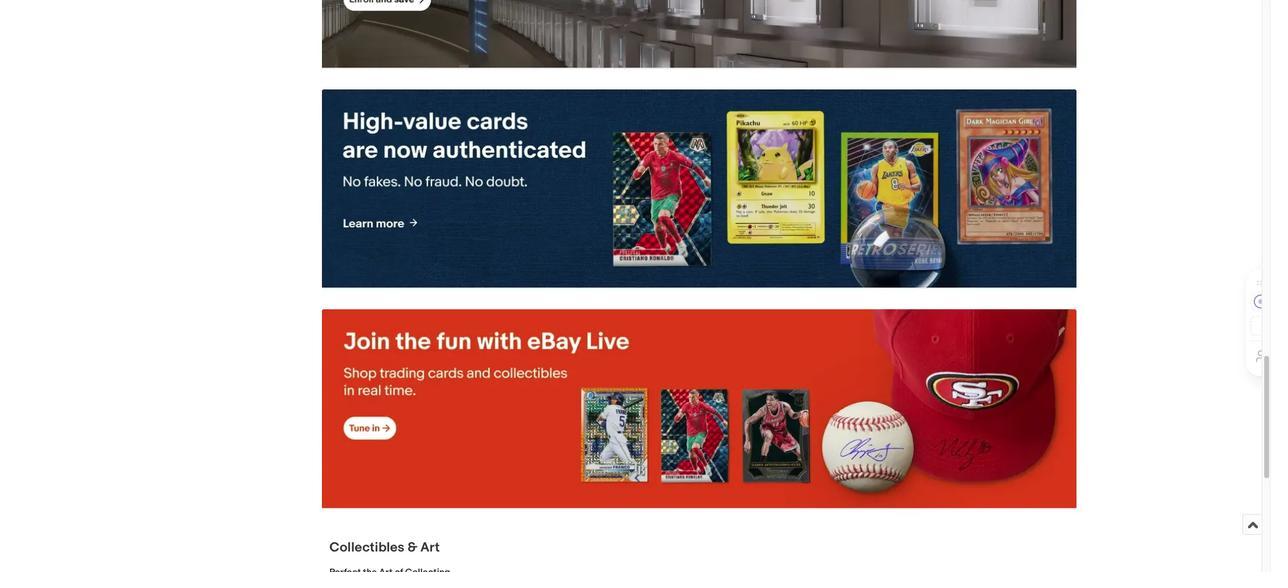 Task type: describe. For each thing, give the bounding box(es) containing it.
vault image image
[[322, 0, 1077, 68]]

none text field high-value cards are now authenticated. learn more here.
[[322, 89, 1077, 289]]



Task type: locate. For each thing, give the bounding box(es) containing it.
None text field
[[322, 310, 1077, 509]]

collectibles
[[329, 540, 404, 556]]

1 vertical spatial none text field
[[322, 89, 1077, 289]]

ebay live image image
[[322, 310, 1077, 508]]

&
[[407, 540, 417, 556]]

high-value cards are now authenticated. learn more here. image
[[322, 89, 1077, 288]]

0 vertical spatial none text field
[[322, 0, 1077, 68]]

1 none text field from the top
[[322, 0, 1077, 68]]

2 none text field from the top
[[322, 89, 1077, 289]]

art
[[420, 540, 440, 556]]

None text field
[[322, 0, 1077, 68], [322, 89, 1077, 289]]

none text field vault image
[[322, 0, 1077, 68]]

collectibles & art
[[329, 540, 440, 556]]



Task type: vqa. For each thing, say whether or not it's contained in the screenshot.
"positive"
no



